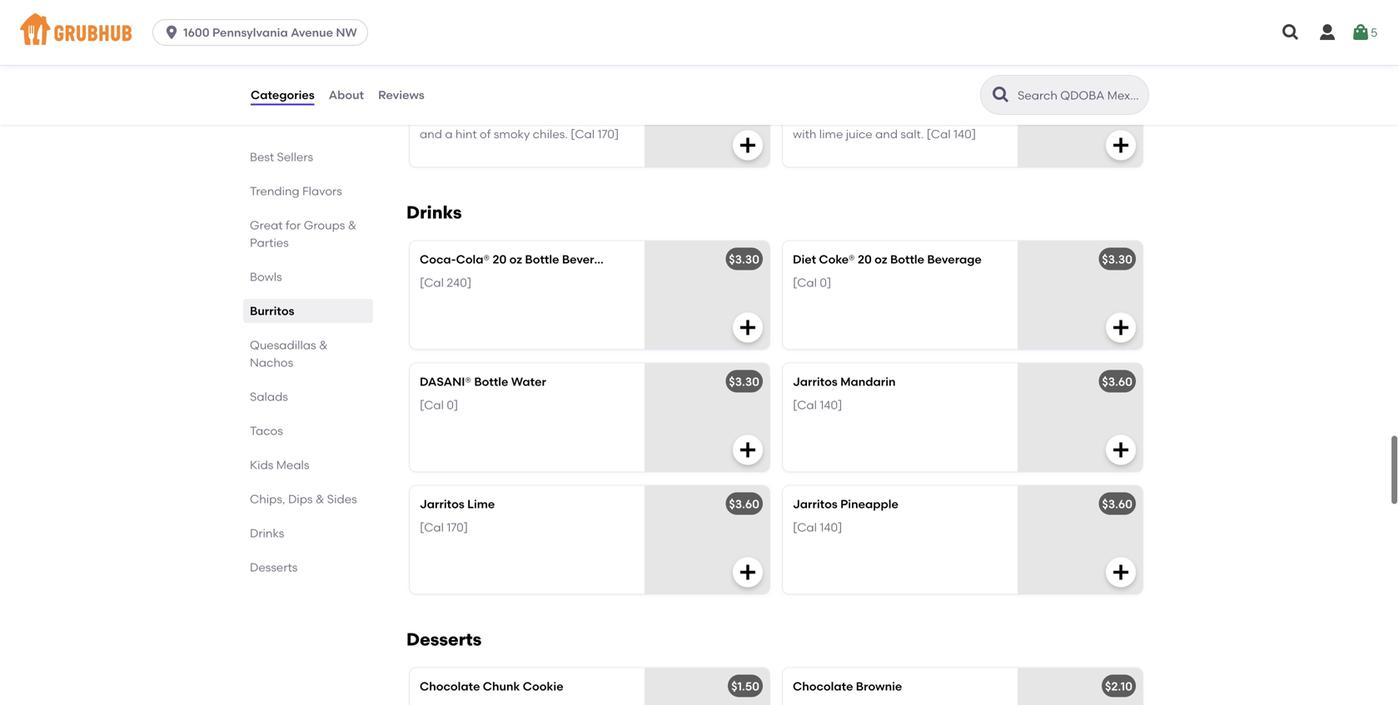 Task type: locate. For each thing, give the bounding box(es) containing it.
nw
[[336, 25, 357, 40], [320, 239, 341, 253]]

nw inside button
[[336, 25, 357, 40]]

1 vertical spatial qdoba
[[360, 321, 404, 335]]

0 vertical spatial nw
[[336, 25, 357, 40]]

0 vertical spatial mexican
[[343, 28, 429, 53]]

about
[[329, 88, 364, 102]]

reviews inside reviews button
[[378, 88, 425, 102]]

kids
[[467, 59, 490, 74]]

0 horizontal spatial svg image
[[1318, 22, 1338, 42]]

1600 pennsylvania avenue nw button
[[153, 19, 375, 46]]

eats inside qdoba mexican eats menu info bowls, burritos, fast food, healthy, kids menu, mexican, salads $$$$$
[[434, 28, 478, 53]]

2 vertical spatial mexican
[[501, 504, 586, 528]]

5 button
[[1351, 17, 1378, 47]]

burritos,
[[301, 59, 347, 74]]

see
[[723, 249, 744, 263]]

reviews button
[[377, 65, 425, 125]]

nw inside '555 11th st nw washington 0.52 mi'
[[320, 239, 341, 253]]

nw right st
[[320, 239, 341, 253]]

1 vertical spatial eats
[[457, 321, 481, 335]]

salads button
[[587, 57, 627, 76]]

0 vertical spatial eats
[[434, 28, 478, 53]]

info
[[543, 28, 582, 53]]

st
[[306, 239, 318, 253]]

hours
[[723, 149, 761, 165]]

ratings
[[321, 558, 360, 572]]

555 11th st nw washington 0.52 mi
[[260, 239, 341, 287]]

$$$$$
[[260, 77, 292, 92]]

bowls, button
[[260, 57, 297, 76]]

pennsylvania
[[212, 25, 288, 40]]

0 horizontal spatial qdoba
[[260, 28, 338, 53]]

1 vertical spatial reviews
[[297, 504, 379, 528]]

delivery
[[375, 623, 413, 635]]

svg image left 5 "button"
[[1281, 22, 1301, 42]]

search icon image
[[991, 85, 1011, 105]]

qdoba
[[260, 28, 338, 53], [360, 321, 404, 335], [417, 504, 496, 528]]

salads
[[588, 59, 626, 74]]

more
[[290, 321, 320, 335]]

qdoba right the for on the bottom of the page
[[417, 504, 496, 528]]

nw for 555 11th st nw washington 0.52 mi
[[320, 239, 341, 253]]

for
[[384, 504, 412, 528]]

bowls,
[[261, 59, 296, 74]]

1600
[[183, 25, 210, 40]]

80
[[454, 588, 469, 602]]

qdoba up "bowls,"
[[260, 28, 338, 53]]

see the full schedule
[[723, 249, 840, 263]]

star icon image
[[390, 529, 413, 552], [390, 529, 413, 552]]

menu
[[483, 28, 538, 53]]

reviews down food,
[[378, 88, 425, 102]]

svg image
[[1281, 22, 1301, 42], [163, 24, 180, 41]]

1 horizontal spatial svg image
[[1351, 22, 1371, 42]]

about
[[323, 321, 357, 335]]

2 vertical spatial qdoba
[[417, 504, 496, 528]]

qdoba right about
[[360, 321, 404, 335]]

reviews up ratings
[[297, 504, 379, 528]]

mexican
[[343, 28, 429, 53], [407, 321, 454, 335], [501, 504, 586, 528]]

see the full schedule button
[[710, 241, 854, 271]]

555
[[260, 239, 281, 253]]

1071 ratings
[[297, 558, 360, 572]]

0 vertical spatial qdoba
[[260, 28, 338, 53]]

2 horizontal spatial qdoba
[[417, 504, 496, 528]]

0 horizontal spatial svg image
[[163, 24, 180, 41]]

0 vertical spatial reviews
[[378, 88, 425, 102]]

order
[[454, 623, 480, 635]]

reviews for reviews for qdoba mexican eats
[[297, 504, 379, 528]]

reviews
[[378, 88, 425, 102], [297, 504, 379, 528]]

healthy,
[[415, 59, 462, 74]]

washington
[[260, 256, 328, 270]]

1 vertical spatial nw
[[320, 239, 341, 253]]

1 horizontal spatial qdoba
[[360, 321, 404, 335]]

food,
[[379, 59, 410, 74]]

11th
[[284, 239, 303, 253]]

1 vertical spatial mexican
[[407, 321, 454, 335]]

reviews for qdoba mexican eats
[[297, 504, 635, 528]]

svg image left 1600
[[163, 24, 180, 41]]

2 svg image from the left
[[1351, 22, 1371, 42]]

eats
[[434, 28, 478, 53], [457, 321, 481, 335], [591, 504, 635, 528]]

nw right avenue
[[336, 25, 357, 40]]

qdoba inside qdoba mexican eats menu info bowls, burritos, fast food, healthy, kids menu, mexican, salads $$$$$
[[260, 28, 338, 53]]

svg image
[[1318, 22, 1338, 42], [1351, 22, 1371, 42]]



Task type: vqa. For each thing, say whether or not it's contained in the screenshot.
Pickup inside field
no



Task type: describe. For each thing, give the bounding box(es) containing it.
view
[[261, 321, 288, 335]]

1 svg image from the left
[[1318, 22, 1338, 42]]

mexican inside qdoba mexican eats menu info bowls, burritos, fast food, healthy, kids menu, mexican, salads $$$$$
[[343, 28, 429, 53]]

schedule
[[789, 249, 840, 263]]

time
[[392, 606, 414, 618]]

kids menu, button
[[466, 57, 528, 76]]

qdoba mexican eats menu info bowls, burritos, fast food, healthy, kids menu, mexican, salads $$$$$
[[260, 28, 626, 92]]

full
[[768, 249, 786, 263]]

fast
[[352, 59, 376, 74]]

1600 pennsylvania avenue nw
[[183, 25, 357, 40]]

main navigation navigation
[[0, 0, 1400, 65]]

1 horizontal spatial svg image
[[1281, 22, 1301, 42]]

avenue
[[291, 25, 333, 40]]

mexican, button
[[532, 57, 584, 76]]

mi
[[286, 273, 300, 287]]

1071
[[297, 558, 318, 572]]

correct
[[454, 606, 492, 618]]

on
[[375, 606, 390, 618]]

nw for 1600 pennsylvania avenue nw
[[336, 25, 357, 40]]

categories button
[[250, 65, 315, 125]]

mexican,
[[532, 59, 583, 74]]

5
[[1371, 25, 1378, 39]]

about button
[[328, 65, 365, 125]]

0.52
[[260, 273, 283, 287]]

the
[[747, 249, 766, 263]]

80 correct order
[[454, 588, 492, 635]]

view more about qdoba mexican eats
[[261, 321, 481, 335]]

categories
[[251, 88, 315, 102]]

svg image inside 5 "button"
[[1351, 22, 1371, 42]]

reviews for reviews
[[378, 88, 425, 102]]

on time delivery
[[375, 606, 414, 635]]

menu,
[[493, 59, 527, 74]]

fast food, button
[[351, 57, 411, 76]]

healthy, button
[[415, 57, 463, 76]]

svg image inside 1600 pennsylvania avenue nw button
[[163, 24, 180, 41]]

Search QDOBA Mexican Eats search field
[[1016, 87, 1144, 103]]

burritos, button
[[300, 57, 348, 76]]

2 vertical spatial eats
[[591, 504, 635, 528]]



